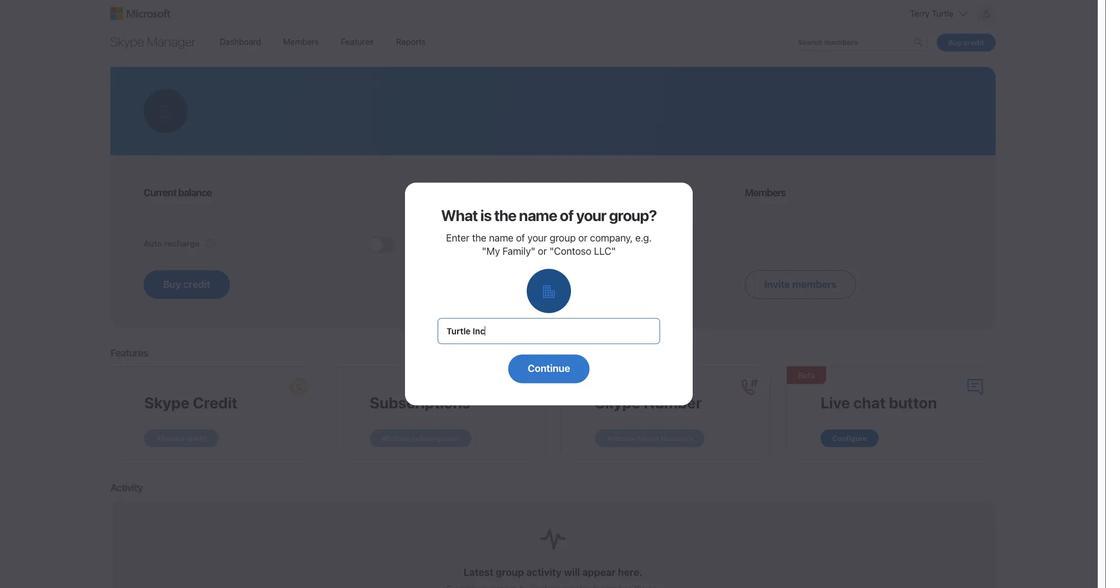 Task type: describe. For each thing, give the bounding box(es) containing it.
allocate for skype credit
[[156, 434, 185, 443]]

beta
[[798, 371, 815, 380]]

auto recharge switch
[[367, 237, 395, 253]]

allocate subscriptions
[[381, 434, 460, 443]]

Enter the name of your group or company, e.g. "My Family" or "Contoso LLC" text field
[[447, 324, 652, 339]]

enter the name of your group or company, e.g. "my family" or "contoso llc"
[[446, 232, 652, 257]]

what is the name of your group?
[[441, 206, 657, 225]]

allocate skype numbers button
[[595, 430, 705, 448]]

recharge
[[164, 239, 200, 248]]

balance
[[178, 187, 212, 198]]

subscriptions
[[370, 394, 470, 412]]

chat
[[854, 394, 886, 412]]

invite members button
[[745, 271, 856, 299]]

what
[[441, 206, 478, 225]]

members
[[793, 278, 837, 290]]

your inside enter the name of your group or company, e.g. "my family" or "contoso llc"
[[528, 232, 547, 244]]

current balance
[[144, 187, 212, 198]]

allocate credit button
[[144, 430, 219, 448]]

allocate for subscriptions
[[381, 434, 410, 443]]

configure button
[[821, 430, 879, 448]]

dashboard
[[220, 37, 261, 46]]

current
[[144, 187, 176, 198]]

continue
[[528, 363, 570, 375]]

skype for skype number
[[595, 394, 641, 412]]

0 vertical spatial name
[[519, 206, 557, 225]]

activity
[[110, 482, 142, 494]]

microsoft image
[[110, 7, 170, 20]]

continue button
[[509, 355, 590, 384]]

allocate credit
[[156, 434, 207, 443]]

1 horizontal spatial the
[[494, 206, 516, 225]]

auto
[[144, 239, 162, 248]]

family"
[[503, 246, 536, 257]]

"my
[[482, 246, 500, 257]]

skype number
[[595, 394, 702, 412]]

live
[[821, 394, 850, 412]]

here.
[[618, 567, 643, 579]]

0 vertical spatial your
[[576, 206, 607, 225]]

auto recharge
[[144, 239, 200, 248]]

auto recharge image
[[367, 237, 395, 253]]

skype manager
[[110, 34, 196, 49]]

configure
[[833, 434, 867, 443]]

invite members
[[765, 278, 837, 290]]

1 vertical spatial credit
[[183, 278, 211, 290]]

1 vertical spatial members
[[745, 187, 786, 198]]

0 vertical spatial buy credit
[[949, 38, 984, 46]]

1 horizontal spatial of
[[560, 206, 574, 225]]

0 horizontal spatial group
[[496, 567, 524, 579]]

0 vertical spatial buy credit button
[[937, 34, 996, 51]]

activity
[[526, 567, 562, 579]]

allocate for skype number
[[607, 434, 636, 443]]



Task type: locate. For each thing, give the bounding box(es) containing it.
company,
[[590, 232, 633, 244]]

1 vertical spatial the
[[472, 232, 487, 244]]

or
[[579, 232, 588, 244], [538, 246, 547, 257]]

will
[[564, 567, 580, 579]]

0 horizontal spatial of
[[516, 232, 525, 244]]

or up the "contoso
[[579, 232, 588, 244]]

members link
[[276, 31, 326, 52]]

of up enter the name of your group or company, e.g. "my family" or "contoso llc"
[[560, 206, 574, 225]]

0 horizontal spatial allocate
[[156, 434, 185, 443]]

1 vertical spatial of
[[516, 232, 525, 244]]

skype down microsoft image
[[110, 34, 144, 49]]

invite
[[765, 278, 790, 290]]

e.g.
[[636, 232, 652, 244]]

0 vertical spatial group
[[550, 232, 576, 244]]

is
[[481, 206, 492, 225]]

0 vertical spatial the
[[494, 206, 516, 225]]

features link
[[334, 31, 381, 52]]

search image
[[914, 37, 923, 46]]

credit
[[193, 394, 238, 412]]

0 vertical spatial credit
[[964, 38, 984, 46]]

group right latest
[[496, 567, 524, 579]]

skype up allocate skype numbers
[[595, 394, 641, 412]]

1 horizontal spatial buy credit button
[[937, 34, 996, 51]]

llc"
[[594, 246, 616, 257]]

subscriptions
[[412, 434, 460, 443]]

buy
[[949, 38, 962, 46], [163, 278, 181, 290]]

skype for skype manager
[[110, 34, 144, 49]]

1 horizontal spatial buy
[[949, 38, 962, 46]]

name
[[519, 206, 557, 225], [489, 232, 514, 244]]

reports link
[[389, 31, 433, 52]]

1 vertical spatial name
[[489, 232, 514, 244]]

buy credit
[[949, 38, 984, 46], [163, 278, 211, 290]]

skype left numbers
[[637, 434, 659, 443]]

allocate subscriptions button
[[370, 430, 472, 448]]

0 horizontal spatial buy
[[163, 278, 181, 290]]

2 allocate from the left
[[381, 434, 410, 443]]

the up "my
[[472, 232, 487, 244]]

your up 'family"'
[[528, 232, 547, 244]]

name inside enter the name of your group or company, e.g. "my family" or "contoso llc"
[[489, 232, 514, 244]]

3 allocate from the left
[[607, 434, 636, 443]]

0 vertical spatial buy
[[949, 38, 962, 46]]

1 horizontal spatial name
[[519, 206, 557, 225]]

allocate down 'skype number'
[[607, 434, 636, 443]]

buy credit button down recharge
[[144, 271, 230, 299]]

credit inside button
[[186, 434, 207, 443]]

of up 'family"'
[[516, 232, 525, 244]]

latest
[[464, 567, 494, 579]]

2 vertical spatial credit
[[186, 434, 207, 443]]

1 vertical spatial buy
[[163, 278, 181, 290]]

0 vertical spatial of
[[560, 206, 574, 225]]

1 vertical spatial or
[[538, 246, 547, 257]]

skype credit
[[144, 394, 238, 412]]

name up enter the name of your group or company, e.g. "my family" or "contoso llc"
[[519, 206, 557, 225]]

your
[[576, 206, 607, 225], [528, 232, 547, 244]]

numbers
[[661, 434, 693, 443]]

buy down auto recharge
[[163, 278, 181, 290]]

allocate
[[156, 434, 185, 443], [381, 434, 410, 443], [607, 434, 636, 443]]

0 horizontal spatial name
[[489, 232, 514, 244]]

appear
[[583, 567, 616, 579]]

features
[[341, 37, 374, 46], [110, 347, 148, 359]]

1 vertical spatial features
[[110, 347, 148, 359]]

skype for skype credit
[[144, 394, 190, 412]]

manager
[[147, 34, 196, 49]]

"contoso
[[550, 246, 592, 257]]

skype inside "link"
[[110, 34, 144, 49]]

1 horizontal spatial allocate
[[381, 434, 410, 443]]

credit
[[964, 38, 984, 46], [183, 278, 211, 290], [186, 434, 207, 443]]

allocate skype numbers
[[607, 434, 693, 443]]

the right is
[[494, 206, 516, 225]]

dashboard link
[[213, 31, 268, 52]]

1 vertical spatial buy credit button
[[144, 271, 230, 299]]

latest group activity will appear here.
[[464, 567, 643, 579]]

1 horizontal spatial features
[[341, 37, 374, 46]]

buy credit button right search image
[[937, 34, 996, 51]]

0 horizontal spatial buy credit
[[163, 278, 211, 290]]

button
[[889, 394, 937, 412]]

1 horizontal spatial group
[[550, 232, 576, 244]]

buy right search image
[[949, 38, 962, 46]]

skype
[[110, 34, 144, 49], [144, 394, 190, 412], [595, 394, 641, 412], [637, 434, 659, 443]]

0 horizontal spatial your
[[528, 232, 547, 244]]

1 vertical spatial your
[[528, 232, 547, 244]]

0 horizontal spatial buy credit button
[[144, 271, 230, 299]]

group up the "contoso
[[550, 232, 576, 244]]

0 horizontal spatial members
[[283, 37, 319, 46]]

skype inside button
[[637, 434, 659, 443]]

of inside enter the name of your group or company, e.g. "my family" or "contoso llc"
[[516, 232, 525, 244]]

0 horizontal spatial features
[[110, 347, 148, 359]]

or right 'family"'
[[538, 246, 547, 257]]

1 vertical spatial group
[[496, 567, 524, 579]]

1 horizontal spatial your
[[576, 206, 607, 225]]

group
[[550, 232, 576, 244], [496, 567, 524, 579]]

skype up allocate credit
[[144, 394, 190, 412]]

0 horizontal spatial or
[[538, 246, 547, 257]]

the inside enter the name of your group or company, e.g. "my family" or "contoso llc"
[[472, 232, 487, 244]]

0 horizontal spatial the
[[472, 232, 487, 244]]

name up "my
[[489, 232, 514, 244]]

1 allocate from the left
[[156, 434, 185, 443]]

0 vertical spatial or
[[579, 232, 588, 244]]

1 horizontal spatial or
[[579, 232, 588, 244]]

1 horizontal spatial members
[[745, 187, 786, 198]]

group?
[[609, 206, 657, 225]]

group inside enter the name of your group or company, e.g. "my family" or "contoso llc"
[[550, 232, 576, 244]]

buy credit button
[[937, 34, 996, 51], [144, 271, 230, 299]]

2 horizontal spatial allocate
[[607, 434, 636, 443]]

of
[[560, 206, 574, 225], [516, 232, 525, 244]]

allocate down 'skype credit'
[[156, 434, 185, 443]]

skype manager link
[[108, 29, 198, 54]]

members
[[283, 37, 319, 46], [745, 187, 786, 198]]

1 horizontal spatial buy credit
[[949, 38, 984, 46]]

number
[[644, 394, 702, 412]]

buy credit down recharge
[[163, 278, 211, 290]]

allocate left subscriptions
[[381, 434, 410, 443]]

reports
[[396, 37, 426, 46]]

1 vertical spatial buy credit
[[163, 278, 211, 290]]

the
[[494, 206, 516, 225], [472, 232, 487, 244]]

your up company,
[[576, 206, 607, 225]]

enter
[[446, 232, 470, 244]]

0 vertical spatial features
[[341, 37, 374, 46]]

live chat button
[[821, 394, 937, 412]]

buy credit right search image
[[949, 38, 984, 46]]

0 vertical spatial members
[[283, 37, 319, 46]]

what is the name of your group? dialog
[[0, 0, 1107, 589]]



Task type: vqa. For each thing, say whether or not it's contained in the screenshot.
Delete this group link
no



